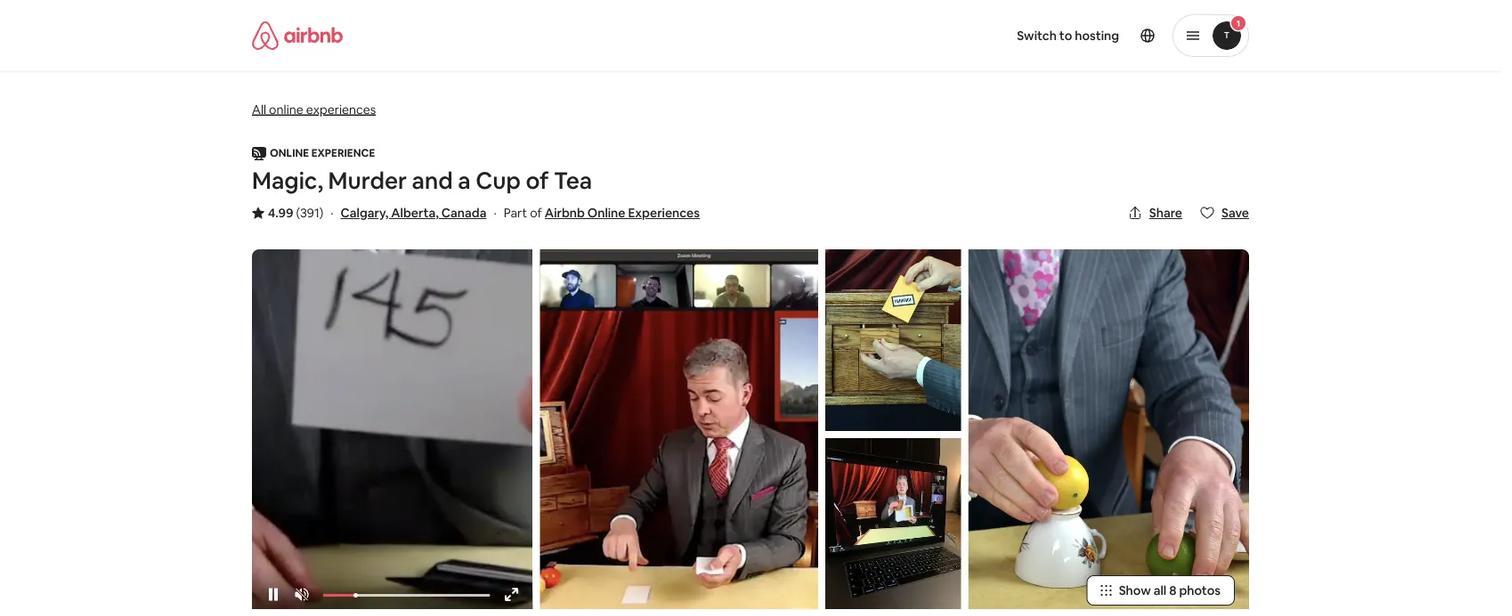 Task type: vqa. For each thing, say whether or not it's contained in the screenshot.
Settings
no



Task type: describe. For each thing, give the bounding box(es) containing it.
and
[[412, 166, 453, 196]]

airbnb
[[545, 205, 585, 221]]

save
[[1222, 205, 1250, 221]]

· calgary, alberta, canada · part of airbnb online experiences
[[331, 205, 700, 221]]

tea
[[554, 166, 593, 196]]

magic,
[[252, 166, 323, 196]]

airbnb online experiences link
[[545, 205, 700, 221]]

cup
[[476, 166, 521, 196]]

hosting
[[1075, 28, 1120, 44]]

switch
[[1018, 28, 1057, 44]]

online experience
[[270, 146, 375, 160]]

8
[[1170, 583, 1177, 599]]

all
[[252, 101, 266, 117]]

murder
[[328, 166, 407, 196]]

magic, murder and a cup of tea
[[252, 166, 593, 196]]

experiences
[[306, 101, 376, 117]]

save button
[[1194, 198, 1257, 228]]

all
[[1154, 583, 1167, 599]]

1 vertical spatial of
[[530, 205, 542, 221]]

experiences
[[628, 205, 700, 221]]

all online experiences
[[252, 101, 376, 117]]

share
[[1150, 205, 1183, 221]]

experience
[[312, 146, 375, 160]]

online
[[269, 101, 304, 117]]

1 · from the left
[[331, 205, 334, 221]]

alberta,
[[391, 205, 439, 221]]

1
[[1237, 17, 1241, 29]]

2 · from the left
[[494, 205, 497, 221]]

show all 8 photos
[[1119, 583, 1221, 599]]

switch to hosting
[[1018, 28, 1120, 44]]

calgary, alberta, canada link
[[341, 205, 487, 221]]



Task type: locate. For each thing, give the bounding box(es) containing it.
show
[[1119, 583, 1152, 599]]

experience photo 1 image
[[540, 249, 819, 610], [540, 249, 819, 610]]

experience photo 4 image
[[969, 249, 1250, 610], [969, 249, 1250, 610]]

share button
[[1121, 198, 1190, 228]]

experience photo 3 image
[[826, 438, 962, 610], [826, 438, 962, 610]]

1 horizontal spatial ·
[[494, 205, 497, 221]]

1 button
[[1173, 14, 1250, 57]]

0 vertical spatial of
[[526, 166, 549, 196]]

photos
[[1180, 583, 1221, 599]]

experience photo 2 image
[[826, 249, 962, 431], [826, 249, 962, 431]]

· left 'part'
[[494, 205, 497, 221]]

0 horizontal spatial ·
[[331, 205, 334, 221]]

part
[[504, 205, 528, 221]]

of left tea
[[526, 166, 549, 196]]

show all 8 photos link
[[1087, 575, 1236, 606]]

to
[[1060, 28, 1073, 44]]

4.99 (391)
[[268, 205, 324, 221]]

4.99
[[268, 205, 293, 221]]

· right the (391)
[[331, 205, 334, 221]]

switch to hosting link
[[1007, 17, 1130, 54]]

of
[[526, 166, 549, 196], [530, 205, 542, 221]]

online
[[270, 146, 309, 160]]

all online experiences link
[[252, 99, 376, 118]]

calgary,
[[341, 205, 389, 221]]

·
[[331, 205, 334, 221], [494, 205, 497, 221]]

of right 'part'
[[530, 205, 542, 221]]

online
[[588, 205, 626, 221]]

(391)
[[296, 205, 324, 221]]

a
[[458, 166, 471, 196]]

canada
[[442, 205, 487, 221]]

profile element
[[772, 0, 1250, 71]]



